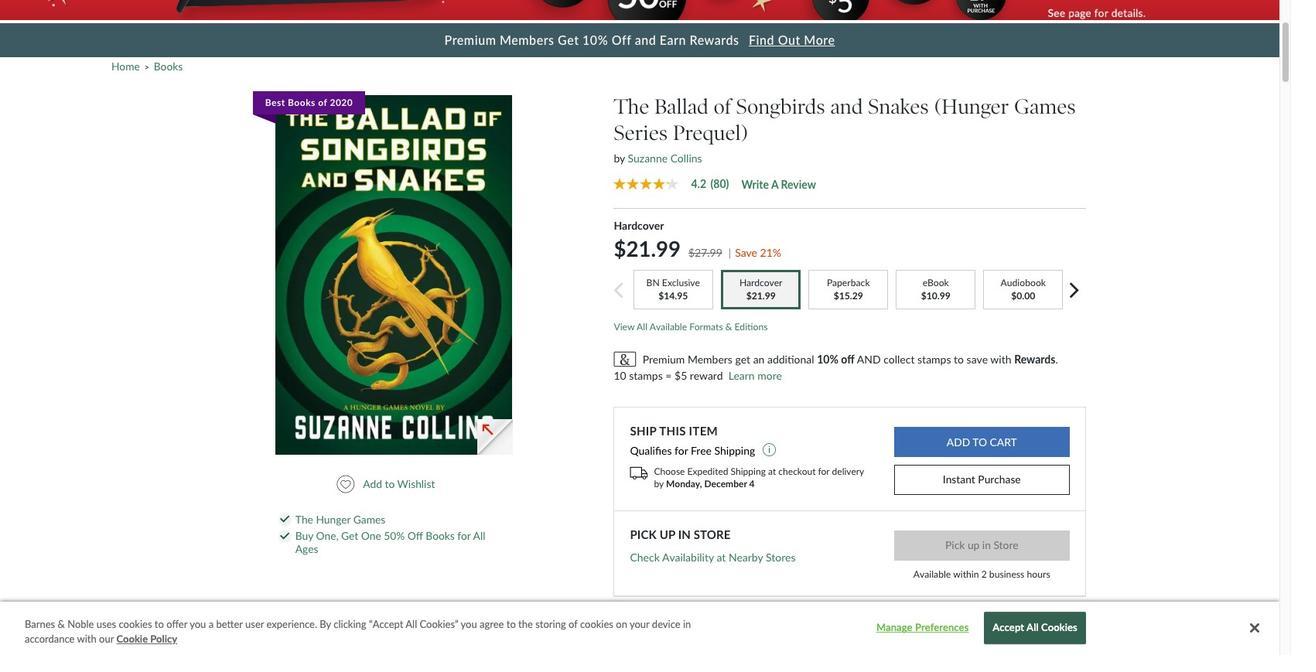 Task type: locate. For each thing, give the bounding box(es) containing it.
learn more link
[[729, 367, 782, 385]]

clicking
[[334, 618, 367, 631]]

books right home link
[[154, 59, 183, 72]]

cookie policy
[[116, 634, 177, 646]]

books link
[[154, 59, 183, 72]]

0 vertical spatial off
[[612, 32, 632, 47]]

0 vertical spatial at
[[769, 466, 777, 477]]

0 horizontal spatial premium
[[445, 32, 497, 47]]

0 horizontal spatial &
[[58, 618, 65, 631]]

1 horizontal spatial you
[[461, 618, 477, 631]]

0 horizontal spatial 10%
[[583, 32, 609, 47]]

0 horizontal spatial available
[[650, 321, 687, 333]]

get
[[736, 353, 751, 366]]

0 horizontal spatial get
[[341, 530, 359, 543]]

get for members
[[558, 32, 579, 47]]

0 vertical spatial the
[[614, 94, 650, 119]]

a right the write
[[772, 178, 779, 191]]

cookies"
[[420, 618, 459, 631]]

prequel)
[[673, 120, 749, 145]]

shipping inside ship this item qualifies for free shipping
[[715, 444, 756, 457]]

2 horizontal spatial of
[[714, 94, 732, 119]]

off down cyber week deals! shop now image
[[612, 32, 632, 47]]

2 vertical spatial for
[[458, 530, 471, 543]]

1 horizontal spatial rewards
[[1015, 353, 1056, 366]]

the up series
[[614, 94, 650, 119]]

shipping right free at the right of page
[[715, 444, 756, 457]]

1 horizontal spatial and
[[831, 94, 863, 119]]

1 vertical spatial a
[[209, 618, 214, 631]]

=
[[666, 369, 672, 382]]

1 vertical spatial off
[[408, 530, 423, 543]]

ages
[[296, 542, 318, 556]]

members inside premium members get an additional 10% off and collect stamps to save with rewards . 10 stamps = $5 reward learn more
[[688, 353, 733, 366]]

a left better
[[209, 618, 214, 631]]

review
[[781, 178, 817, 191]]

of for 2020
[[318, 97, 327, 108]]

formats
[[690, 321, 723, 333]]

cookies left on
[[580, 618, 614, 631]]

the up buy
[[296, 513, 313, 526]]

a inside barnes & noble uses cookies to offer you a better user experience. by clicking "accept all cookies" you agree to the storing of cookies on your device in accordance with our
[[209, 618, 214, 631]]

you
[[190, 618, 206, 631], [461, 618, 477, 631]]

by inside choose expedited shipping at checkout for delivery by
[[654, 478, 664, 490]]

your
[[630, 618, 650, 631]]

for left free at the right of page
[[675, 444, 688, 457]]

shipping up 4
[[731, 466, 766, 477]]

to
[[954, 353, 964, 366], [385, 478, 395, 491], [155, 618, 164, 631], [507, 618, 516, 631]]

collins
[[671, 152, 703, 165]]

premium inside premium members get an additional 10% off and collect stamps to save with rewards . 10 stamps = $5 reward learn more
[[643, 353, 685, 366]]

manage preferences
[[877, 622, 969, 634]]

1 horizontal spatial 10%
[[818, 353, 839, 366]]

bn
[[647, 277, 660, 288]]

0 vertical spatial rewards
[[690, 32, 740, 47]]

available down the $14.95
[[650, 321, 687, 333]]

additional
[[768, 353, 815, 366]]

one,
[[316, 530, 339, 543]]

view all available formats & editions
[[614, 321, 768, 333]]

at
[[769, 466, 777, 477], [717, 551, 726, 564]]

1 vertical spatial 10%
[[818, 353, 839, 366]]

suzanne
[[628, 152, 668, 165]]

& left the editions
[[726, 321, 733, 333]]

0 horizontal spatial of
[[318, 97, 327, 108]]

premium for premium members get 10% off and earn rewards find out more
[[445, 32, 497, 47]]

0 horizontal spatial members
[[500, 32, 555, 47]]

1 vertical spatial the
[[296, 513, 313, 526]]

1 vertical spatial rewards
[[1015, 353, 1056, 366]]

check availability at nearby stores
[[630, 551, 796, 564]]

0 horizontal spatial books
[[154, 59, 183, 72]]

of for songbirds
[[714, 94, 732, 119]]

at down store
[[717, 551, 726, 564]]

for inside choose expedited shipping at checkout for delivery by
[[819, 466, 830, 477]]

within
[[954, 569, 980, 581]]

1 horizontal spatial the
[[614, 94, 650, 119]]

0 horizontal spatial by
[[614, 152, 625, 165]]

0 horizontal spatial stamps
[[630, 369, 663, 382]]

0 horizontal spatial you
[[190, 618, 206, 631]]

0 vertical spatial by
[[614, 152, 625, 165]]

the inside the ballad of songbirds and snakes (hunger games series prequel) by suzanne collins
[[614, 94, 650, 119]]

get down the hunger games link
[[341, 530, 359, 543]]

0 horizontal spatial off
[[408, 530, 423, 543]]

our
[[99, 634, 114, 646]]

get
[[558, 32, 579, 47], [341, 530, 359, 543]]

audiobook $0.00
[[1001, 277, 1046, 302]]

0 horizontal spatial and
[[635, 32, 657, 47]]

item
[[689, 424, 718, 438]]

2 horizontal spatial books
[[426, 530, 455, 543]]

user
[[245, 618, 264, 631]]

by down choose
[[654, 478, 664, 490]]

of
[[714, 94, 732, 119], [318, 97, 327, 108], [569, 618, 578, 631]]

shipping inside choose expedited shipping at checkout for delivery by
[[731, 466, 766, 477]]

1 vertical spatial and
[[831, 94, 863, 119]]

available left within
[[914, 569, 952, 581]]

offer
[[167, 618, 187, 631]]

1 horizontal spatial off
[[612, 32, 632, 47]]

0 horizontal spatial the
[[296, 513, 313, 526]]

find
[[749, 32, 775, 47]]

of up prequel) on the right of the page
[[714, 94, 732, 119]]

$0.00
[[1011, 290, 1036, 302]]

books right "best" on the top of the page
[[288, 97, 315, 108]]

instant purchase
[[943, 473, 1022, 486]]

0 vertical spatial shipping
[[715, 444, 756, 457]]

None submit
[[894, 428, 1070, 458], [894, 531, 1070, 561], [894, 428, 1070, 458], [894, 531, 1070, 561]]

and left snakes
[[831, 94, 863, 119]]

& up accordance
[[58, 618, 65, 631]]

the
[[519, 618, 533, 631]]

to left the on the bottom left of page
[[507, 618, 516, 631]]

books right 50%
[[426, 530, 455, 543]]

1 vertical spatial at
[[717, 551, 726, 564]]

1 horizontal spatial at
[[769, 466, 777, 477]]

1 horizontal spatial books
[[288, 97, 315, 108]]

for inside ship this item qualifies for free shipping
[[675, 444, 688, 457]]

$21.99
[[614, 236, 681, 261]]

ebook
[[923, 277, 949, 288]]

songbirds
[[737, 94, 826, 119]]

0 horizontal spatial rewards
[[690, 32, 740, 47]]

view
[[614, 321, 635, 333]]

"accept
[[369, 618, 404, 631]]

1 horizontal spatial premium
[[643, 353, 685, 366]]

all inside barnes & noble uses cookies to offer you a better user experience. by clicking "accept all cookies" you agree to the storing of cookies on your device in accordance with our
[[406, 618, 417, 631]]

uses
[[97, 618, 116, 631]]

of left 2020 at the top of page
[[318, 97, 327, 108]]

by left "suzanne"
[[614, 152, 625, 165]]

of right storing
[[569, 618, 578, 631]]

1 vertical spatial books
[[288, 97, 315, 108]]

games right "(hunger"
[[1015, 94, 1076, 119]]

manage
[[877, 622, 913, 634]]

0 vertical spatial members
[[500, 32, 555, 47]]

ballad
[[655, 94, 709, 119]]

of inside the ballad of songbirds and snakes (hunger games series prequel) by suzanne collins
[[714, 94, 732, 119]]

cookies up cookie
[[119, 618, 152, 631]]

10% down cyber week deals! shop now image
[[583, 32, 609, 47]]

out
[[778, 32, 801, 47]]

off
[[842, 353, 855, 366]]

the for hunger
[[296, 513, 313, 526]]

1 horizontal spatial get
[[558, 32, 579, 47]]

(80)
[[711, 177, 730, 190]]

to right add
[[385, 478, 395, 491]]

0 vertical spatial with
[[991, 353, 1012, 366]]

1 horizontal spatial &
[[726, 321, 733, 333]]

best
[[265, 97, 285, 108]]

nearby stores
[[729, 551, 796, 564]]

stamps left =
[[630, 369, 663, 382]]

with
[[991, 353, 1012, 366], [77, 634, 97, 646]]

4.2
[[692, 177, 707, 190]]

1 horizontal spatial cookies
[[580, 618, 614, 631]]

and left earn
[[635, 32, 657, 47]]

qualifies
[[630, 444, 672, 457]]

2 vertical spatial books
[[426, 530, 455, 543]]

1 vertical spatial shipping
[[731, 466, 766, 477]]

10% left off
[[818, 353, 839, 366]]

1 horizontal spatial of
[[569, 618, 578, 631]]

for left "delivery" on the bottom of page
[[819, 466, 830, 477]]

0 vertical spatial for
[[675, 444, 688, 457]]

hunger
[[316, 513, 351, 526]]

with inside barnes & noble uses cookies to offer you a better user experience. by clicking "accept all cookies" you agree to the storing of cookies on your device in accordance with our
[[77, 634, 97, 646]]

50%
[[384, 530, 405, 543]]

add to wishlist
[[363, 478, 435, 491]]

off right 50%
[[408, 530, 423, 543]]

purchase
[[979, 473, 1022, 486]]

get down cyber week deals! shop now image
[[558, 32, 579, 47]]

1 vertical spatial premium
[[643, 353, 685, 366]]

accept all cookies button
[[985, 613, 1087, 645]]

with inside premium members get an additional 10% off and collect stamps to save with rewards . 10 stamps = $5 reward learn more
[[991, 353, 1012, 366]]

you right offer
[[190, 618, 206, 631]]

cyber week deals! shop now image
[[0, 0, 1280, 20]]

1 vertical spatial with
[[77, 634, 97, 646]]

the for ballad
[[614, 94, 650, 119]]

1 vertical spatial by
[[654, 478, 664, 490]]

business hours
[[990, 569, 1051, 581]]

1 vertical spatial get
[[341, 530, 359, 543]]

books inside buy one, get one 50% off books for all ages
[[426, 530, 455, 543]]

1 vertical spatial &
[[58, 618, 65, 631]]

0 horizontal spatial with
[[77, 634, 97, 646]]

1 horizontal spatial stamps
[[918, 353, 952, 366]]

rewards right earn
[[690, 32, 740, 47]]

0 vertical spatial and
[[635, 32, 657, 47]]

get inside buy one, get one 50% off books for all ages
[[341, 530, 359, 543]]

an
[[754, 353, 765, 366]]

to left save
[[954, 353, 964, 366]]

0 vertical spatial stamps
[[918, 353, 952, 366]]

1 horizontal spatial a
[[772, 178, 779, 191]]

1 horizontal spatial members
[[688, 353, 733, 366]]

instant purchase button
[[894, 465, 1070, 495]]

1 vertical spatial available
[[914, 569, 952, 581]]

1 vertical spatial members
[[688, 353, 733, 366]]

1 vertical spatial for
[[819, 466, 830, 477]]

at left checkout
[[769, 466, 777, 477]]

1 cookies from the left
[[119, 618, 152, 631]]

0 horizontal spatial cookies
[[119, 618, 152, 631]]

stamps right collect in the bottom right of the page
[[918, 353, 952, 366]]

for right 50%
[[458, 530, 471, 543]]

0 horizontal spatial a
[[209, 618, 214, 631]]

you left agree at bottom left
[[461, 618, 477, 631]]

0 vertical spatial games
[[1015, 94, 1076, 119]]

0 horizontal spatial for
[[458, 530, 471, 543]]

1 horizontal spatial for
[[675, 444, 688, 457]]

1 vertical spatial games
[[354, 513, 386, 526]]

1 horizontal spatial with
[[991, 353, 1012, 366]]

write a review
[[742, 178, 817, 191]]

free
[[691, 444, 712, 457]]

games up the one
[[354, 513, 386, 526]]

0 vertical spatial premium
[[445, 32, 497, 47]]

with down noble
[[77, 634, 97, 646]]

earn
[[660, 32, 687, 47]]

rewards inside premium members get an additional 10% off and collect stamps to save with rewards . 10 stamps = $5 reward learn more
[[1015, 353, 1056, 366]]

instant
[[943, 473, 976, 486]]

0 vertical spatial get
[[558, 32, 579, 47]]

rewards right save
[[1015, 353, 1056, 366]]

the ballad of songbirds and snakes (hunger games series prequel) image
[[275, 95, 512, 455]]

1 vertical spatial stamps
[[630, 369, 663, 382]]

and
[[858, 353, 881, 366]]

exclusive
[[662, 277, 700, 288]]

the hunger games link
[[296, 513, 386, 526]]

by inside the ballad of songbirds and snakes (hunger games series prequel) by suzanne collins
[[614, 152, 625, 165]]

2 horizontal spatial for
[[819, 466, 830, 477]]

barnes & noble uses cookies to offer you a better user experience. by clicking "accept all cookies" you agree to the storing of cookies on your device in accordance with our
[[25, 618, 691, 646]]

1 horizontal spatial by
[[654, 478, 664, 490]]

with right save
[[991, 353, 1012, 366]]

1 horizontal spatial games
[[1015, 94, 1076, 119]]

premium members get 10% off and earn rewards find out more
[[445, 32, 836, 47]]

0 horizontal spatial games
[[354, 513, 386, 526]]

0 vertical spatial books
[[154, 59, 183, 72]]

privacy alert dialog
[[0, 602, 1280, 656]]

0 vertical spatial &
[[726, 321, 733, 333]]

10% inside premium members get an additional 10% off and collect stamps to save with rewards . 10 stamps = $5 reward learn more
[[818, 353, 839, 366]]

noble
[[67, 618, 94, 631]]



Task type: describe. For each thing, give the bounding box(es) containing it.
save
[[967, 353, 988, 366]]

1 you from the left
[[190, 618, 206, 631]]

to up policy
[[155, 618, 164, 631]]

home
[[111, 59, 140, 72]]

ship this item qualifies for free shipping
[[630, 424, 758, 457]]

& inside barnes & noble uses cookies to offer you a better user experience. by clicking "accept all cookies" you agree to the storing of cookies on your device in accordance with our
[[58, 618, 65, 631]]

all inside buy one, get one 50% off books for all ages
[[473, 530, 486, 543]]

1 horizontal spatial available
[[914, 569, 952, 581]]

to inside add to wishlist link
[[385, 478, 395, 491]]

$10.99
[[921, 290, 951, 302]]

of inside barnes & noble uses cookies to offer you a better user experience. by clicking "accept all cookies" you agree to the storing of cookies on your device in accordance with our
[[569, 618, 578, 631]]

wishlist
[[398, 478, 435, 491]]

home link
[[111, 59, 140, 72]]

$27.99
[[689, 246, 723, 259]]

buy one, get one 50% off books for all ages link
[[296, 530, 500, 556]]

games inside the hunger games link
[[354, 513, 386, 526]]

best books of 2020 link
[[252, 91, 512, 455]]

off inside buy one, get one 50% off books for all ages
[[408, 530, 423, 543]]

accordance
[[25, 634, 75, 646]]

suzanne collins link
[[628, 152, 703, 165]]

storing
[[536, 618, 566, 631]]

series
[[614, 120, 668, 145]]

0 horizontal spatial at
[[717, 551, 726, 564]]

december
[[705, 478, 747, 490]]

delivery
[[833, 466, 865, 477]]

write
[[742, 178, 769, 191]]

check image
[[280, 533, 290, 540]]

accept
[[993, 622, 1025, 634]]

this
[[660, 424, 686, 438]]

$15.29
[[834, 290, 863, 302]]

pick up in store
[[630, 528, 731, 542]]

2 you from the left
[[461, 618, 477, 631]]

(hunger
[[935, 94, 1010, 119]]

0 vertical spatial 10%
[[583, 32, 609, 47]]

device
[[652, 618, 681, 631]]

excerpt image
[[477, 420, 513, 455]]

premium for premium members get an additional 10% off and collect stamps to save with rewards . 10 stamps = $5 reward learn more
[[643, 353, 685, 366]]

add
[[363, 478, 382, 491]]

available within 2 business hours
[[914, 569, 1051, 581]]

0 vertical spatial available
[[650, 321, 687, 333]]

monday,
[[667, 478, 703, 490]]

buy
[[296, 530, 314, 543]]

learn
[[729, 369, 755, 382]]

all inside button
[[1027, 622, 1039, 634]]

up
[[660, 528, 676, 542]]

and inside the ballad of songbirds and snakes (hunger games series prequel) by suzanne collins
[[831, 94, 863, 119]]

cookie policy link
[[116, 633, 177, 648]]

cookies
[[1042, 622, 1078, 634]]

ebook $10.99
[[921, 277, 951, 302]]

audiobook
[[1001, 277, 1046, 288]]

cookie
[[116, 634, 148, 646]]

experience.
[[267, 618, 317, 631]]

choose expedited shipping at checkout for delivery by
[[654, 466, 865, 490]]

more
[[805, 32, 836, 47]]

10
[[614, 369, 627, 382]]

barnes
[[25, 618, 55, 631]]

better
[[216, 618, 243, 631]]

paperback
[[827, 277, 870, 288]]

store
[[694, 528, 731, 542]]

manage preferences button
[[875, 614, 972, 644]]

members for get
[[688, 353, 733, 366]]

policy
[[150, 634, 177, 646]]

one
[[361, 530, 381, 543]]

.
[[1056, 353, 1059, 366]]

$21.99 $27.99
[[614, 236, 723, 261]]

check image
[[280, 517, 290, 524]]

checkout
[[779, 466, 816, 477]]

members for get
[[500, 32, 555, 47]]

hardcover
[[614, 219, 664, 232]]

check availability at nearby stores link
[[630, 551, 796, 564]]

write a review button
[[742, 178, 817, 191]]

accept all cookies
[[993, 622, 1078, 634]]

the hunger games
[[296, 513, 386, 526]]

to inside premium members get an additional 10% off and collect stamps to save with rewards . 10 stamps = $5 reward learn more
[[954, 353, 964, 366]]

$14.95
[[659, 290, 688, 302]]

check
[[630, 551, 660, 564]]

view all available formats & editions link
[[614, 321, 768, 333]]

2 cookies from the left
[[580, 618, 614, 631]]

bn exclusive $14.95
[[647, 277, 700, 302]]

choose
[[654, 466, 685, 477]]

agree
[[480, 618, 504, 631]]

in
[[679, 528, 691, 542]]

pick
[[630, 528, 657, 542]]

in
[[683, 618, 691, 631]]

0 vertical spatial a
[[772, 178, 779, 191]]

get for one,
[[341, 530, 359, 543]]

books inside best books of 2020 link
[[288, 97, 315, 108]]

4
[[750, 478, 755, 490]]

availability
[[663, 551, 714, 564]]

games inside the ballad of songbirds and snakes (hunger games series prequel) by suzanne collins
[[1015, 94, 1076, 119]]

more
[[758, 369, 782, 382]]

at inside choose expedited shipping at checkout for delivery by
[[769, 466, 777, 477]]

for inside buy one, get one 50% off books for all ages
[[458, 530, 471, 543]]

editions
[[735, 321, 768, 333]]

buy one, get one 50% off books for all ages
[[296, 530, 486, 556]]

ship
[[630, 424, 657, 438]]

premium members get an additional 10% off and collect stamps to save with rewards . 10 stamps = $5 reward learn more
[[614, 353, 1059, 382]]

snakes
[[869, 94, 930, 119]]



Task type: vqa. For each thing, say whether or not it's contained in the screenshot.


